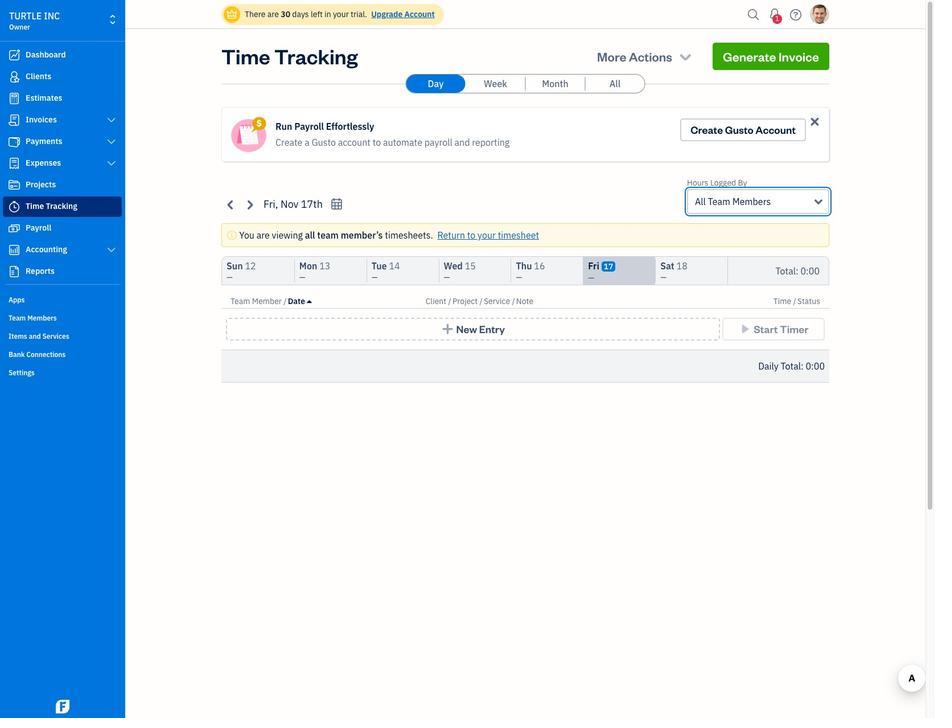 Task type: locate. For each thing, give the bounding box(es) containing it.
create gusto account button
[[681, 118, 807, 141]]

time tracking down projects link
[[26, 201, 77, 211]]

: right daily
[[801, 361, 804, 372]]

your left timesheet
[[478, 230, 496, 241]]

1 horizontal spatial account
[[756, 123, 796, 136]]

payroll up the a
[[295, 121, 324, 132]]

there are 30 days left in your trial. upgrade account
[[245, 9, 435, 19]]

all down hours
[[695, 196, 706, 207]]

thu 16 —
[[516, 260, 545, 283]]

account left close image
[[756, 123, 796, 136]]

1 vertical spatial time
[[26, 201, 44, 211]]

expenses
[[26, 158, 61, 168]]

0 horizontal spatial time
[[26, 201, 44, 211]]

1 chevron large down image from the top
[[106, 116, 117, 125]]

reporting
[[472, 137, 510, 148]]

— down tue
[[372, 272, 378, 283]]

estimate image
[[7, 93, 21, 104]]

payroll
[[295, 121, 324, 132], [26, 223, 51, 233]]

/ right client
[[449, 296, 452, 306]]

time tracking inside time tracking link
[[26, 201, 77, 211]]

0 horizontal spatial :
[[796, 265, 799, 277]]

— down 'wed'
[[444, 272, 450, 283]]

create
[[691, 123, 724, 136], [276, 137, 303, 148]]

chevron large down image inside payments link
[[106, 137, 117, 146]]

info image
[[227, 228, 237, 242]]

items and services link
[[3, 328, 122, 345]]

gusto right the a
[[312, 137, 336, 148]]

1 vertical spatial to
[[468, 230, 476, 241]]

1
[[776, 14, 780, 23]]

report image
[[7, 266, 21, 277]]

time left status link
[[774, 296, 792, 306]]

team left "member"
[[231, 296, 250, 306]]

run payroll effortlessly create a gusto account to automate payroll and reporting
[[276, 121, 510, 148]]

chevron large down image
[[106, 116, 117, 125], [106, 137, 117, 146], [106, 159, 117, 168]]

sat
[[661, 260, 675, 272]]

1 horizontal spatial members
[[733, 196, 771, 207]]

— inside fri 17 —
[[589, 273, 595, 283]]

0 vertical spatial create
[[691, 123, 724, 136]]

— for wed
[[444, 272, 450, 283]]

1 horizontal spatial all
[[695, 196, 706, 207]]

4 / from the left
[[512, 296, 515, 306]]

0 vertical spatial chevron large down image
[[106, 116, 117, 125]]

freshbooks image
[[54, 700, 72, 714]]

start timer image
[[739, 324, 752, 335]]

0 vertical spatial time tracking
[[222, 43, 358, 69]]

1 vertical spatial :
[[801, 361, 804, 372]]

2 vertical spatial chevron large down image
[[106, 159, 117, 168]]

2 vertical spatial time
[[774, 296, 792, 306]]

0 horizontal spatial team
[[9, 314, 26, 322]]

member's
[[341, 230, 383, 241]]

items
[[9, 332, 27, 341]]

plus image
[[441, 324, 454, 335]]

chevron large down image down estimates link
[[106, 116, 117, 125]]

— down the sat
[[661, 272, 667, 283]]

1 horizontal spatial tracking
[[274, 43, 358, 69]]

1 vertical spatial are
[[257, 230, 270, 241]]

gusto
[[726, 123, 754, 136], [312, 137, 336, 148]]

create up hours
[[691, 123, 724, 136]]

1 vertical spatial time tracking
[[26, 201, 77, 211]]

1 vertical spatial tracking
[[46, 201, 77, 211]]

chevron large down image inside expenses "link"
[[106, 159, 117, 168]]

dashboard
[[26, 50, 66, 60]]

account inside button
[[756, 123, 796, 136]]

0 vertical spatial gusto
[[726, 123, 754, 136]]

0 vertical spatial tracking
[[274, 43, 358, 69]]

payroll inside run payroll effortlessly create a gusto account to automate payroll and reporting
[[295, 121, 324, 132]]

1 vertical spatial all
[[695, 196, 706, 207]]

team inside main element
[[9, 314, 26, 322]]

0 vertical spatial account
[[405, 9, 435, 19]]

0 horizontal spatial and
[[29, 332, 41, 341]]

all team members button
[[688, 189, 830, 214]]

/ left the "service"
[[480, 296, 483, 306]]

month link
[[526, 75, 585, 93]]

project image
[[7, 179, 21, 191]]

0 vertical spatial all
[[610, 78, 621, 89]]

members down by
[[733, 196, 771, 207]]

and inside main element
[[29, 332, 41, 341]]

/ left date
[[284, 296, 287, 306]]

main element
[[0, 0, 154, 718]]

and right payroll
[[455, 137, 470, 148]]

timesheets.
[[385, 230, 433, 241]]

create down run
[[276, 137, 303, 148]]

0 vertical spatial payroll
[[295, 121, 324, 132]]

0:00
[[801, 265, 820, 277], [806, 361, 825, 372]]

/ left note link
[[512, 296, 515, 306]]

fri, nov 17th
[[264, 198, 323, 211]]

0 vertical spatial team
[[708, 196, 731, 207]]

— inside sat 18 —
[[661, 272, 667, 283]]

— inside mon 13 —
[[300, 272, 306, 283]]

3 chevron large down image from the top
[[106, 159, 117, 168]]

mon
[[300, 260, 317, 272]]

are for you
[[257, 230, 270, 241]]

settings
[[9, 369, 35, 377]]

upgrade
[[372, 9, 403, 19]]

time inside main element
[[26, 201, 44, 211]]

1 vertical spatial and
[[29, 332, 41, 341]]

sun 12 —
[[227, 260, 256, 283]]

1 vertical spatial team
[[231, 296, 250, 306]]

chevron large down image up projects link
[[106, 159, 117, 168]]

1 vertical spatial gusto
[[312, 137, 336, 148]]

tracking down left
[[274, 43, 358, 69]]

previous day image
[[224, 198, 238, 211]]

expense image
[[7, 158, 21, 169]]

1 vertical spatial account
[[756, 123, 796, 136]]

there
[[245, 9, 266, 19]]

accounting link
[[3, 240, 122, 260]]

upgrade account link
[[369, 9, 435, 19]]

payments link
[[3, 132, 122, 152]]

time right timer icon
[[26, 201, 44, 211]]

payroll up accounting
[[26, 223, 51, 233]]

— for sat
[[661, 272, 667, 283]]

generate
[[723, 48, 777, 64]]

1 / from the left
[[284, 296, 287, 306]]

0 vertical spatial and
[[455, 137, 470, 148]]

0 horizontal spatial your
[[333, 9, 349, 19]]

all team members
[[695, 196, 771, 207]]

1 vertical spatial your
[[478, 230, 496, 241]]

team
[[708, 196, 731, 207], [231, 296, 250, 306], [9, 314, 26, 322]]

your right in
[[333, 9, 349, 19]]

1 horizontal spatial gusto
[[726, 123, 754, 136]]

automate
[[383, 137, 423, 148]]

1 horizontal spatial payroll
[[295, 121, 324, 132]]

0:00 right daily
[[806, 361, 825, 372]]

— for thu
[[516, 272, 523, 283]]

payment image
[[7, 136, 21, 148]]

0 horizontal spatial account
[[405, 9, 435, 19]]

0 horizontal spatial to
[[373, 137, 381, 148]]

members inside main element
[[27, 314, 57, 322]]

projects link
[[3, 175, 122, 195]]

17th
[[301, 198, 323, 211]]

day link
[[406, 75, 466, 93]]

payroll inside main element
[[26, 223, 51, 233]]

— down sun
[[227, 272, 233, 283]]

1 horizontal spatial and
[[455, 137, 470, 148]]

/
[[284, 296, 287, 306], [449, 296, 452, 306], [480, 296, 483, 306], [512, 296, 515, 306], [794, 296, 797, 306]]

more actions
[[598, 48, 673, 64]]

— inside thu 16 —
[[516, 272, 523, 283]]

tue
[[372, 260, 387, 272]]

clients
[[26, 71, 51, 81]]

— down thu
[[516, 272, 523, 283]]

apps link
[[3, 291, 122, 308]]

2 horizontal spatial team
[[708, 196, 731, 207]]

are for there
[[268, 9, 279, 19]]

total
[[776, 265, 796, 277], [781, 361, 801, 372]]

1 horizontal spatial team
[[231, 296, 250, 306]]

1 vertical spatial create
[[276, 137, 303, 148]]

chevron large down image inside the invoices link
[[106, 116, 117, 125]]

are left 30
[[268, 9, 279, 19]]

0 vertical spatial members
[[733, 196, 771, 207]]

members up items and services
[[27, 314, 57, 322]]

chevron large down image for invoices
[[106, 116, 117, 125]]

create gusto account
[[691, 123, 796, 136]]

1 vertical spatial payroll
[[26, 223, 51, 233]]

bank connections link
[[3, 346, 122, 363]]

close image
[[809, 115, 822, 128]]

client
[[426, 296, 447, 306]]

2 chevron large down image from the top
[[106, 137, 117, 146]]

0 vertical spatial time
[[222, 43, 270, 69]]

all
[[610, 78, 621, 89], [695, 196, 706, 207]]

gusto up by
[[726, 123, 754, 136]]

2 vertical spatial team
[[9, 314, 26, 322]]

— inside sun 12 —
[[227, 272, 233, 283]]

0 vertical spatial your
[[333, 9, 349, 19]]

and right the items
[[29, 332, 41, 341]]

1 horizontal spatial create
[[691, 123, 724, 136]]

and inside run payroll effortlessly create a gusto account to automate payroll and reporting
[[455, 137, 470, 148]]

0 vertical spatial 0:00
[[801, 265, 820, 277]]

tracking down projects link
[[46, 201, 77, 211]]

30
[[281, 9, 291, 19]]

account
[[405, 9, 435, 19], [756, 123, 796, 136]]

0 horizontal spatial tracking
[[46, 201, 77, 211]]

time / status
[[774, 296, 821, 306]]

are
[[268, 9, 279, 19], [257, 230, 270, 241]]

2 / from the left
[[449, 296, 452, 306]]

1 vertical spatial members
[[27, 314, 57, 322]]

— inside wed 15 —
[[444, 272, 450, 283]]

: up time / status
[[796, 265, 799, 277]]

1 horizontal spatial to
[[468, 230, 476, 241]]

wed
[[444, 260, 463, 272]]

a
[[305, 137, 310, 148]]

timesheet
[[498, 230, 539, 241]]

total up time 'link'
[[776, 265, 796, 277]]

— down fri
[[589, 273, 595, 283]]

0 horizontal spatial create
[[276, 137, 303, 148]]

18
[[677, 260, 688, 272]]

nov
[[281, 198, 299, 211]]

generate invoice
[[723, 48, 820, 64]]

0 horizontal spatial members
[[27, 314, 57, 322]]

13
[[320, 260, 331, 272]]

team members
[[9, 314, 57, 322]]

members inside dropdown button
[[733, 196, 771, 207]]

:
[[796, 265, 799, 277], [801, 361, 804, 372]]

— down mon
[[300, 272, 306, 283]]

0 horizontal spatial all
[[610, 78, 621, 89]]

time tracking
[[222, 43, 358, 69], [26, 201, 77, 211]]

— inside tue 14 —
[[372, 272, 378, 283]]

to right account
[[373, 137, 381, 148]]

1 button
[[766, 3, 784, 26]]

16
[[534, 260, 545, 272]]

all down more
[[610, 78, 621, 89]]

0:00 up status
[[801, 265, 820, 277]]

new entry button
[[226, 318, 721, 341]]

0 horizontal spatial payroll
[[26, 223, 51, 233]]

team for team member /
[[231, 296, 250, 306]]

1 horizontal spatial :
[[801, 361, 804, 372]]

chevron large down image
[[106, 246, 117, 255]]

— for mon
[[300, 272, 306, 283]]

team down hours logged by
[[708, 196, 731, 207]]

account right upgrade
[[405, 9, 435, 19]]

time
[[222, 43, 270, 69], [26, 201, 44, 211], [774, 296, 792, 306]]

your
[[333, 9, 349, 19], [478, 230, 496, 241]]

team down 'apps'
[[9, 314, 26, 322]]

— for fri
[[589, 273, 595, 283]]

are right you
[[257, 230, 270, 241]]

0 vertical spatial to
[[373, 137, 381, 148]]

0 vertical spatial :
[[796, 265, 799, 277]]

0 horizontal spatial gusto
[[312, 137, 336, 148]]

total right daily
[[781, 361, 801, 372]]

team for team members
[[9, 314, 26, 322]]

1 vertical spatial chevron large down image
[[106, 137, 117, 146]]

time down there at the top
[[222, 43, 270, 69]]

0 vertical spatial are
[[268, 9, 279, 19]]

time tracking down 30
[[222, 43, 358, 69]]

all inside dropdown button
[[695, 196, 706, 207]]

/ left status link
[[794, 296, 797, 306]]

to right the return
[[468, 230, 476, 241]]

invoices
[[26, 114, 57, 125]]

0 horizontal spatial time tracking
[[26, 201, 77, 211]]

and
[[455, 137, 470, 148], [29, 332, 41, 341]]

chevron large down image up expenses "link"
[[106, 137, 117, 146]]



Task type: vqa. For each thing, say whether or not it's contained in the screenshot.


Task type: describe. For each thing, give the bounding box(es) containing it.
1 horizontal spatial time
[[222, 43, 270, 69]]

3 / from the left
[[480, 296, 483, 306]]

all
[[305, 230, 315, 241]]

sat 18 —
[[661, 260, 688, 283]]

search image
[[745, 6, 763, 23]]

5 / from the left
[[794, 296, 797, 306]]

15
[[465, 260, 476, 272]]

date
[[288, 296, 305, 306]]

gusto inside button
[[726, 123, 754, 136]]

run
[[276, 121, 292, 132]]

accounting
[[26, 244, 67, 255]]

next day image
[[243, 198, 256, 211]]

return
[[438, 230, 465, 241]]

turtle inc owner
[[9, 10, 60, 31]]

14
[[389, 260, 400, 272]]

owner
[[9, 23, 30, 31]]

effortlessly
[[326, 121, 374, 132]]

chevrondown image
[[678, 48, 694, 64]]

crown image
[[226, 8, 238, 20]]

total : 0:00
[[776, 265, 820, 277]]

1 vertical spatial total
[[781, 361, 801, 372]]

bank
[[9, 350, 25, 359]]

entry
[[479, 322, 505, 336]]

clients link
[[3, 67, 122, 87]]

daily
[[759, 361, 779, 372]]

gusto inside run payroll effortlessly create a gusto account to automate payroll and reporting
[[312, 137, 336, 148]]

dashboard image
[[7, 50, 21, 61]]

1 vertical spatial 0:00
[[806, 361, 825, 372]]

days
[[292, 9, 309, 19]]

turtle
[[9, 10, 42, 22]]

1 horizontal spatial time tracking
[[222, 43, 358, 69]]

reports
[[26, 266, 55, 276]]

week link
[[466, 75, 525, 93]]

service
[[484, 296, 510, 306]]

settings link
[[3, 364, 122, 381]]

in
[[325, 9, 331, 19]]

trial.
[[351, 9, 367, 19]]

to inside run payroll effortlessly create a gusto account to automate payroll and reporting
[[373, 137, 381, 148]]

you
[[239, 230, 255, 241]]

status
[[798, 296, 821, 306]]

team
[[317, 230, 339, 241]]

— for tue
[[372, 272, 378, 283]]

mon 13 —
[[300, 260, 331, 283]]

fri 17 —
[[589, 260, 614, 283]]

tracking inside main element
[[46, 201, 77, 211]]

create inside button
[[691, 123, 724, 136]]

invoice image
[[7, 114, 21, 126]]

day
[[428, 78, 444, 89]]

chevron large down image for payments
[[106, 137, 117, 146]]

member
[[252, 296, 282, 306]]

thu
[[516, 260, 532, 272]]

generate invoice button
[[713, 43, 830, 70]]

service link
[[484, 296, 512, 306]]

team members link
[[3, 309, 122, 326]]

estimates link
[[3, 88, 122, 109]]

payroll link
[[3, 218, 122, 239]]

team member /
[[231, 296, 287, 306]]

chart image
[[7, 244, 21, 256]]

0 vertical spatial total
[[776, 265, 796, 277]]

by
[[739, 178, 748, 188]]

project link
[[453, 296, 480, 306]]

note link
[[517, 296, 534, 306]]

month
[[542, 78, 569, 89]]

connections
[[26, 350, 66, 359]]

more
[[598, 48, 627, 64]]

create inside run payroll effortlessly create a gusto account to automate payroll and reporting
[[276, 137, 303, 148]]

money image
[[7, 223, 21, 234]]

— for sun
[[227, 272, 233, 283]]

hours
[[688, 178, 709, 188]]

left
[[311, 9, 323, 19]]

team inside dropdown button
[[708, 196, 731, 207]]

go to help image
[[787, 6, 805, 23]]

tue 14 —
[[372, 260, 400, 283]]

daily total : 0:00
[[759, 361, 825, 372]]

fri
[[589, 260, 600, 272]]

client / project / service / note
[[426, 296, 534, 306]]

12
[[245, 260, 256, 272]]

date link
[[288, 296, 312, 306]]

1 horizontal spatial your
[[478, 230, 496, 241]]

new
[[457, 322, 477, 336]]

time tracking link
[[3, 197, 122, 217]]

all for all
[[610, 78, 621, 89]]

viewing
[[272, 230, 303, 241]]

inc
[[44, 10, 60, 22]]

apps
[[9, 296, 25, 304]]

note
[[517, 296, 534, 306]]

time link
[[774, 296, 794, 306]]

all for all team members
[[695, 196, 706, 207]]

reports link
[[3, 261, 122, 282]]

wed 15 —
[[444, 260, 476, 283]]

caretup image
[[307, 297, 312, 306]]

more actions button
[[587, 43, 704, 70]]

invoices link
[[3, 110, 122, 130]]

sun
[[227, 260, 243, 272]]

payments
[[26, 136, 62, 146]]

client image
[[7, 71, 21, 83]]

choose a date image
[[330, 198, 343, 211]]

timer image
[[7, 201, 21, 212]]

chevron large down image for expenses
[[106, 159, 117, 168]]

invoice
[[779, 48, 820, 64]]

hours logged by
[[688, 178, 748, 188]]

2 horizontal spatial time
[[774, 296, 792, 306]]



